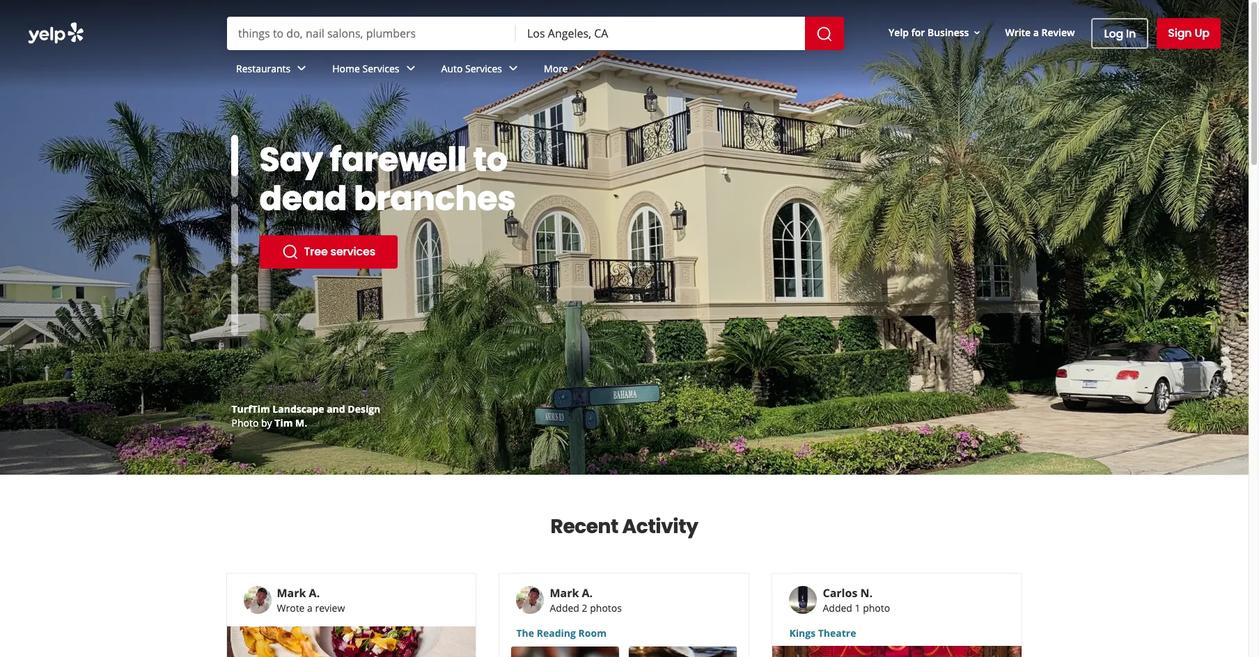Task type: vqa. For each thing, say whether or not it's contained in the screenshot.
bottommost Start
no



Task type: describe. For each thing, give the bounding box(es) containing it.
auto services link
[[430, 50, 533, 91]]

24 chevron down v2 image for more
[[571, 60, 588, 77]]

review
[[1042, 26, 1076, 39]]

sign up
[[1169, 25, 1210, 41]]

the
[[517, 627, 535, 640]]

tim
[[275, 417, 293, 430]]

in
[[1127, 25, 1137, 41]]

2 open photo lightbox image from the left
[[630, 647, 738, 658]]

room
[[579, 627, 607, 640]]

auto
[[441, 62, 463, 75]]

mark for mark a. added 2 photos
[[550, 586, 579, 601]]

log in
[[1105, 25, 1137, 41]]

mark a. added 2 photos
[[550, 586, 622, 615]]

home
[[333, 62, 360, 75]]

services
[[331, 244, 376, 260]]

16 chevron down v2 image
[[972, 27, 984, 38]]

kings theatre
[[790, 627, 857, 640]]

photo
[[232, 417, 259, 430]]

carlos
[[823, 586, 858, 601]]

theatre
[[819, 627, 857, 640]]

more
[[544, 62, 568, 75]]

24 chevron down v2 image for auto services
[[505, 60, 522, 77]]

farewell
[[330, 137, 467, 183]]

yelp
[[889, 26, 909, 39]]

n.
[[861, 586, 873, 601]]

Find text field
[[238, 26, 505, 41]]

carlos n. added 1 photo
[[823, 586, 891, 615]]

say farewell to dead branches
[[260, 137, 516, 222]]

yelp for business button
[[884, 20, 989, 45]]

dead
[[260, 176, 347, 222]]

activity
[[623, 514, 699, 541]]

photo of mark a. image for mark a. added 2 photos
[[517, 587, 545, 615]]

a inside banner
[[1034, 26, 1040, 39]]

tim m. link
[[275, 417, 308, 430]]

24 search v2 image
[[282, 244, 299, 261]]

home services link
[[321, 50, 430, 91]]

recent
[[551, 514, 619, 541]]

1
[[855, 602, 861, 615]]

photo
[[864, 602, 891, 615]]

turftim landscape and design link
[[232, 403, 381, 416]]

1 open photo lightbox image from the left
[[512, 647, 620, 658]]

carlos n. link
[[823, 586, 873, 601]]

added for mark
[[550, 602, 580, 615]]

photo of mark a. image for mark a. wrote a review
[[244, 587, 271, 615]]

mark for mark a. wrote a review
[[277, 586, 306, 601]]

explore recent activity section section
[[215, 476, 1034, 658]]

recent activity
[[551, 514, 699, 541]]

a. for mark a. wrote a review
[[309, 586, 320, 601]]



Task type: locate. For each thing, give the bounding box(es) containing it.
None field
[[238, 26, 505, 41], [528, 26, 794, 41]]

1 added from the left
[[550, 602, 580, 615]]

photo of carlos n. image
[[790, 587, 818, 615]]

home services
[[333, 62, 400, 75]]

sign up link
[[1158, 18, 1222, 49]]

1 horizontal spatial services
[[466, 62, 502, 75]]

1 a. from the left
[[309, 586, 320, 601]]

0 horizontal spatial mark
[[277, 586, 306, 601]]

mark up the reading room
[[550, 586, 579, 601]]

none search field inside explore banner section banner
[[227, 17, 847, 50]]

turftim landscape and design photo by tim m.
[[232, 403, 381, 430]]

1 mark a. link from the left
[[277, 586, 320, 601]]

yelp for business
[[889, 26, 970, 39]]

added inside carlos n. added 1 photo
[[823, 602, 853, 615]]

services right "auto"
[[466, 62, 502, 75]]

sign
[[1169, 25, 1193, 41]]

mark a. link up the "2"
[[550, 586, 593, 601]]

24 chevron down v2 image
[[402, 60, 419, 77]]

branches
[[354, 176, 516, 222]]

photo of mark a. image left wrote
[[244, 587, 271, 615]]

1 horizontal spatial open photo lightbox image
[[630, 647, 738, 658]]

0 horizontal spatial photo of mark a. image
[[244, 587, 271, 615]]

services for home services
[[363, 62, 400, 75]]

None search field
[[0, 0, 1249, 91]]

1 horizontal spatial none field
[[528, 26, 794, 41]]

log in link
[[1092, 18, 1149, 49]]

added for carlos
[[823, 602, 853, 615]]

1 horizontal spatial a.
[[582, 586, 593, 601]]

turftim
[[232, 403, 270, 416]]

None search field
[[227, 17, 847, 50]]

a. for mark a. added 2 photos
[[582, 586, 593, 601]]

2 a. from the left
[[582, 586, 593, 601]]

the reading room link
[[517, 627, 733, 641]]

24 chevron down v2 image right more
[[571, 60, 588, 77]]

a. inside mark a. wrote a review
[[309, 586, 320, 601]]

the reading room
[[517, 627, 607, 640]]

mark inside mark a. added 2 photos
[[550, 586, 579, 601]]

1 services from the left
[[363, 62, 400, 75]]

0 horizontal spatial 24 chevron down v2 image
[[294, 60, 310, 77]]

0 horizontal spatial open photo lightbox image
[[512, 647, 620, 658]]

a.
[[309, 586, 320, 601], [582, 586, 593, 601]]

24 chevron down v2 image right restaurants
[[294, 60, 310, 77]]

added left the "2"
[[550, 602, 580, 615]]

added down "carlos"
[[823, 602, 853, 615]]

none field find
[[238, 26, 505, 41]]

photos
[[590, 602, 622, 615]]

explore banner section banner
[[0, 0, 1249, 475]]

up
[[1195, 25, 1210, 41]]

auto services
[[441, 62, 502, 75]]

services inside 'link'
[[363, 62, 400, 75]]

1 horizontal spatial added
[[823, 602, 853, 615]]

search image
[[817, 26, 833, 42]]

2 mark from the left
[[550, 586, 579, 601]]

2 photo of mark a. image from the left
[[517, 587, 545, 615]]

24 chevron down v2 image inside restaurants link
[[294, 60, 310, 77]]

2 services from the left
[[466, 62, 502, 75]]

more link
[[533, 50, 599, 91]]

0 horizontal spatial a.
[[309, 586, 320, 601]]

services left 24 chevron down v2 icon
[[363, 62, 400, 75]]

2 none field from the left
[[528, 26, 794, 41]]

mark a. wrote a review
[[277, 586, 345, 615]]

mark up wrote
[[277, 586, 306, 601]]

a inside mark a. wrote a review
[[307, 602, 313, 615]]

a. inside mark a. added 2 photos
[[582, 586, 593, 601]]

business categories element
[[225, 50, 1222, 91]]

business
[[928, 26, 970, 39]]

2 24 chevron down v2 image from the left
[[505, 60, 522, 77]]

added
[[550, 602, 580, 615], [823, 602, 853, 615]]

0 horizontal spatial added
[[550, 602, 580, 615]]

kings theatre link
[[790, 627, 1006, 641]]

3 24 chevron down v2 image from the left
[[571, 60, 588, 77]]

1 24 chevron down v2 image from the left
[[294, 60, 310, 77]]

review
[[315, 602, 345, 615]]

a right wrote
[[307, 602, 313, 615]]

open photo lightbox image
[[512, 647, 620, 658], [630, 647, 738, 658]]

mark
[[277, 586, 306, 601], [550, 586, 579, 601]]

1 none field from the left
[[238, 26, 505, 41]]

photo of mark a. image up the
[[517, 587, 545, 615]]

Near text field
[[528, 26, 794, 41]]

mark inside mark a. wrote a review
[[277, 586, 306, 601]]

m.
[[296, 417, 308, 430]]

24 chevron down v2 image right the "auto services"
[[505, 60, 522, 77]]

design
[[348, 403, 381, 416]]

24 chevron down v2 image for restaurants
[[294, 60, 310, 77]]

mark a. link
[[277, 586, 320, 601], [550, 586, 593, 601]]

1 horizontal spatial a
[[1034, 26, 1040, 39]]

added inside mark a. added 2 photos
[[550, 602, 580, 615]]

write a review link
[[1000, 20, 1081, 45]]

1 horizontal spatial 24 chevron down v2 image
[[505, 60, 522, 77]]

write
[[1006, 26, 1031, 39]]

and
[[327, 403, 345, 416]]

open photo lightbox image down the reading room "link"
[[630, 647, 738, 658]]

wrote
[[277, 602, 305, 615]]

tree services link
[[260, 236, 398, 269]]

log
[[1105, 25, 1124, 41]]

none search field containing sign up
[[0, 0, 1249, 91]]

1 mark from the left
[[277, 586, 306, 601]]

2 mark a. link from the left
[[550, 586, 593, 601]]

2
[[582, 602, 588, 615]]

photo of mark a. image
[[244, 587, 271, 615], [517, 587, 545, 615]]

1 horizontal spatial mark a. link
[[550, 586, 593, 601]]

mark a. link for mark a. wrote a review
[[277, 586, 320, 601]]

landscape
[[273, 403, 324, 416]]

tree
[[304, 244, 328, 260]]

1 horizontal spatial mark
[[550, 586, 579, 601]]

write a review
[[1006, 26, 1076, 39]]

0 horizontal spatial none field
[[238, 26, 505, 41]]

select slide image
[[231, 117, 238, 179]]

0 horizontal spatial mark a. link
[[277, 586, 320, 601]]

a. up review
[[309, 586, 320, 601]]

mark a. link up wrote
[[277, 586, 320, 601]]

none field the near
[[528, 26, 794, 41]]

open photo lightbox image down the reading room
[[512, 647, 620, 658]]

to
[[474, 137, 508, 183]]

restaurants
[[236, 62, 291, 75]]

2 added from the left
[[823, 602, 853, 615]]

1 photo of mark a. image from the left
[[244, 587, 271, 615]]

for
[[912, 26, 926, 39]]

2 horizontal spatial 24 chevron down v2 image
[[571, 60, 588, 77]]

0 vertical spatial a
[[1034, 26, 1040, 39]]

services
[[363, 62, 400, 75], [466, 62, 502, 75]]

0 horizontal spatial a
[[307, 602, 313, 615]]

services for auto services
[[466, 62, 502, 75]]

0 horizontal spatial services
[[363, 62, 400, 75]]

say
[[260, 137, 323, 183]]

24 chevron down v2 image inside more 'link'
[[571, 60, 588, 77]]

a right write
[[1034, 26, 1040, 39]]

kings
[[790, 627, 816, 640]]

24 chevron down v2 image inside the auto services link
[[505, 60, 522, 77]]

1 vertical spatial a
[[307, 602, 313, 615]]

24 chevron down v2 image
[[294, 60, 310, 77], [505, 60, 522, 77], [571, 60, 588, 77]]

a
[[1034, 26, 1040, 39], [307, 602, 313, 615]]

a. up the "2"
[[582, 586, 593, 601]]

tree services
[[304, 244, 376, 260]]

restaurants link
[[225, 50, 321, 91]]

mark a. link for mark a. added 2 photos
[[550, 586, 593, 601]]

reading
[[537, 627, 576, 640]]

by
[[261, 417, 272, 430]]

1 horizontal spatial photo of mark a. image
[[517, 587, 545, 615]]



